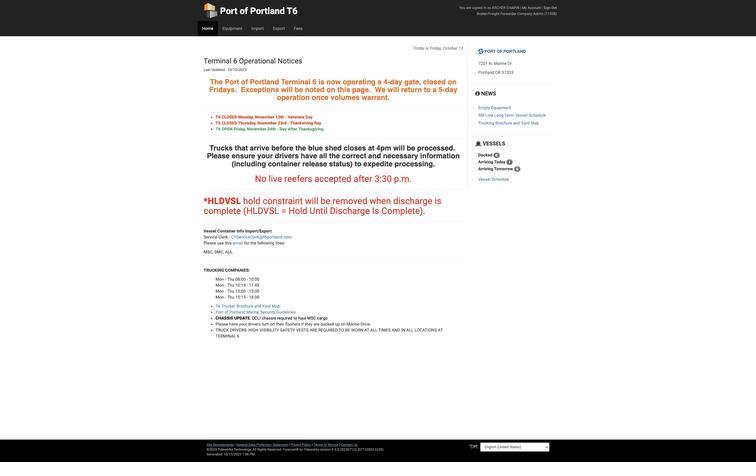 Task type: vqa. For each thing, say whether or not it's contained in the screenshot.
the left Friday,
yes



Task type: locate. For each thing, give the bounding box(es) containing it.
0 horizontal spatial drivers
[[248, 322, 261, 327]]

as
[[488, 6, 492, 10]]

0 horizontal spatial brochure
[[237, 304, 254, 309]]

arriving up vessel schedule
[[479, 167, 494, 171]]

have up drivers:
[[229, 322, 238, 327]]

1 horizontal spatial to
[[355, 160, 362, 168]]

0 horizontal spatial at
[[365, 328, 370, 333]]

10/13/2023
[[224, 453, 242, 457]]

aul
[[225, 250, 233, 255]]

0 right docked on the top right of the page
[[496, 153, 498, 158]]

0 vertical spatial marine
[[494, 61, 507, 66]]

service inside site requirements | general data protection statement | privacy policy | terms of service | contact us ©2023 tideworks technology. all rights reserved. forecast® by tideworks version 9.5.0.202307122 (07122023-2235) generated: 10/13/2023 1:38 pm
[[328, 444, 339, 448]]

at
[[365, 328, 370, 333], [438, 328, 443, 333]]

port inside 'link'
[[220, 6, 238, 16]]

have left all
[[301, 152, 317, 160]]

out
[[552, 6, 558, 10]]

yard inside t6 trucker brochure and yard map port of portland marine security guidelines chassis update : dcli chassis required to haul msc cargo please have your drivers turn on their flashers if they are backed up on marine drive. truck drivers: high visibility safety vests are required to be worn at all times and in all locations at terminal 6
[[263, 304, 271, 309]]

please up the truck
[[216, 322, 228, 327]]

1 vertical spatial this
[[225, 241, 232, 246]]

today is friday, october 13
[[413, 46, 464, 51]]

noted
[[305, 86, 325, 94]]

4-
[[384, 78, 390, 86]]

and down sm line long term vessel schedule link
[[514, 121, 521, 126]]

when
[[370, 196, 391, 207]]

2 at from the left
[[438, 328, 443, 333]]

- left the 10:15 at the left of the page
[[225, 283, 226, 288]]

1 vertical spatial please
[[204, 241, 216, 246]]

all right in
[[407, 328, 414, 333]]

thanksgiving
[[299, 127, 324, 132]]

0 horizontal spatial the
[[251, 241, 257, 246]]

day down 23rd
[[280, 127, 287, 132]]

0 horizontal spatial day
[[280, 127, 287, 132]]

0
[[496, 153, 498, 158], [517, 167, 519, 171]]

1 horizontal spatial vessel
[[479, 177, 491, 182]]

broker/freight
[[477, 12, 500, 16]]

2 closed from the top
[[222, 121, 237, 126]]

day left gate,
[[390, 78, 403, 86]]

is
[[426, 46, 429, 51], [319, 78, 325, 86], [435, 196, 442, 207]]

schedule down tomorrow
[[492, 177, 509, 182]]

1 vertical spatial map
[[272, 304, 280, 309]]

map inside t6 trucker brochure and yard map port of portland marine security guidelines chassis update : dcli chassis required to haul msc cargo please have your drivers turn on their flashers if they are backed up on marine drive. truck drivers: high visibility safety vests are required to be worn at all times and in all locations at terminal 6
[[272, 304, 280, 309]]

vessel for vessel schedule
[[479, 177, 491, 182]]

to left 5-
[[424, 86, 431, 94]]

marine
[[494, 61, 507, 66], [247, 310, 260, 315], [347, 322, 360, 327]]

thu left 13:00
[[227, 289, 234, 294]]

are up are
[[314, 322, 320, 327]]

friday, inside t6 closed monday, november 13th - veterans day t6 closed thursday, november 23rd - thanksiving day t6 open friday, november 24th - day after thanksgiving
[[234, 127, 246, 132]]

0 horizontal spatial service
[[204, 235, 217, 240]]

2 vertical spatial 6
[[237, 334, 240, 339]]

and inside t6 trucker brochure and yard map port of portland marine security guidelines chassis update : dcli chassis required to haul msc cargo please have your drivers turn on their flashers if they are backed up on marine drive. truck drivers: high visibility safety vests are required to be worn at all times and in all locations at terminal 6
[[255, 304, 262, 309]]

1 horizontal spatial friday,
[[430, 46, 442, 51]]

0 horizontal spatial all
[[371, 328, 378, 333]]

0 horizontal spatial and
[[255, 304, 262, 309]]

2 vertical spatial november
[[247, 127, 267, 132]]

forwarder
[[501, 12, 517, 16]]

1 horizontal spatial and
[[369, 152, 381, 160]]

port of portland t6 image
[[479, 49, 527, 55]]

of up version
[[324, 444, 327, 448]]

0 vertical spatial and
[[514, 121, 521, 126]]

vessel
[[516, 113, 528, 118], [479, 177, 491, 182], [204, 229, 216, 234]]

port up equipment dropdown button at the top left
[[220, 6, 238, 16]]

- left 15:00
[[247, 289, 248, 294]]

are right the you
[[467, 6, 472, 10]]

1 vertical spatial arriving
[[479, 167, 494, 171]]

0 horizontal spatial is
[[319, 78, 325, 86]]

be inside hold constraint will be removed when discharge is complete (hldvsl = hold until discharge is complete).
[[321, 196, 331, 207]]

1 vertical spatial today
[[495, 160, 506, 164]]

0 horizontal spatial map
[[272, 304, 280, 309]]

safety
[[280, 328, 295, 333]]

1 vertical spatial equipment
[[492, 106, 512, 110]]

marine up worn
[[347, 322, 360, 327]]

2 vertical spatial vessel
[[204, 229, 216, 234]]

1 closed from the top
[[222, 115, 237, 120]]

2 vertical spatial day
[[280, 127, 287, 132]]

until
[[310, 206, 328, 216]]

1 vertical spatial to
[[355, 160, 362, 168]]

0 vertical spatial 6
[[233, 57, 238, 65]]

complete
[[204, 206, 241, 216]]

0 horizontal spatial this
[[225, 241, 232, 246]]

thu
[[227, 277, 234, 282], [227, 283, 234, 288], [227, 289, 234, 294], [227, 295, 234, 300]]

1 horizontal spatial is
[[426, 46, 429, 51]]

1 horizontal spatial all
[[407, 328, 414, 333]]

1 vertical spatial vessel
[[479, 177, 491, 182]]

map inside empty equipment sm line long term vessel schedule trucking brochure and yard map
[[531, 121, 540, 126]]

2235)
[[375, 448, 384, 452]]

day up thanksiving
[[306, 115, 313, 120]]

1 horizontal spatial day
[[306, 115, 313, 120]]

6 inside the port of portland terminal 6 is now operating a 4-day gate, closed on fridays .  exceptions will be noted on this page.  we will return to a 5-day operation once volumes warrant.
[[313, 78, 317, 86]]

equipment up long
[[492, 106, 512, 110]]

1 horizontal spatial at
[[438, 328, 443, 333]]

2 horizontal spatial be
[[407, 144, 416, 153]]

0 vertical spatial brochure
[[496, 121, 513, 126]]

cyserviceclerk@t6portland.com
[[231, 235, 292, 240]]

port inside the port of portland terminal 6 is now operating a 4-day gate, closed on fridays .  exceptions will be noted on this page.  we will return to a 5-day operation once volumes warrant.
[[225, 78, 239, 86]]

rights
[[257, 448, 267, 452]]

friday, down thursday,
[[234, 127, 246, 132]]

0 vertical spatial have
[[301, 152, 317, 160]]

chassis
[[216, 316, 233, 321]]

1 horizontal spatial be
[[321, 196, 331, 207]]

have inside trucks that arrive before the blue shed closes at 4pm will be processed. please ensure your drivers have all the correct and necessary information (including container release status) to expedite processing.
[[301, 152, 317, 160]]

vessel container info import/export service clerk - cyserviceclerk@t6portland.com please use this email for the following lines:
[[204, 229, 292, 246]]

0 vertical spatial be
[[295, 86, 303, 94]]

msc
[[307, 316, 316, 321]]

will down reefers
[[305, 196, 319, 207]]

1 vertical spatial brochure
[[237, 304, 254, 309]]

the
[[296, 144, 306, 153], [329, 152, 340, 160], [251, 241, 257, 246]]

lines:
[[276, 241, 286, 246]]

1 thu from the top
[[227, 277, 234, 282]]

on up visibility
[[270, 322, 275, 327]]

fridays
[[209, 86, 235, 94]]

to inside trucks that arrive before the blue shed closes at 4pm will be processed. please ensure your drivers have all the correct and necessary information (including container release status) to expedite processing.
[[355, 160, 362, 168]]

a left 5-
[[433, 86, 437, 94]]

t6 left open
[[216, 127, 221, 132]]

2 arriving from the top
[[479, 167, 494, 171]]

of inside t6 trucker brochure and yard map port of portland marine security guidelines chassis update : dcli chassis required to haul msc cargo please have your drivers turn on their flashers if they are backed up on marine drive. truck drivers: high visibility safety vests are required to be worn at all times and in all locations at terminal 6
[[225, 310, 229, 315]]

0 vertical spatial your
[[258, 152, 273, 160]]

1 horizontal spatial your
[[258, 152, 273, 160]]

blue
[[308, 144, 323, 153]]

2 vertical spatial be
[[321, 196, 331, 207]]

16:00
[[249, 295, 260, 300]]

yard up 'security'
[[263, 304, 271, 309]]

is left october
[[426, 46, 429, 51]]

1 horizontal spatial brochure
[[496, 121, 513, 126]]

to
[[339, 328, 344, 333]]

thu up trucker
[[227, 295, 234, 300]]

1 horizontal spatial equipment
[[492, 106, 512, 110]]

1 vertical spatial schedule
[[492, 177, 509, 182]]

be inside trucks that arrive before the blue shed closes at 4pm will be processed. please ensure your drivers have all the correct and necessary information (including container release status) to expedite processing.
[[407, 144, 416, 153]]

2 vertical spatial please
[[216, 322, 228, 327]]

6 up once
[[313, 78, 317, 86]]

15:00
[[249, 289, 260, 294]]

a left 4-
[[378, 78, 382, 86]]

0 vertical spatial closed
[[222, 115, 237, 120]]

day left info circle icon
[[446, 86, 458, 94]]

- right 13th
[[285, 115, 287, 120]]

0 vertical spatial drivers
[[275, 152, 299, 160]]

port down 10/10/2023
[[225, 78, 239, 86]]

1 vertical spatial be
[[407, 144, 416, 153]]

2 vertical spatial to
[[294, 316, 297, 321]]

1 horizontal spatial marine
[[347, 322, 360, 327]]

please up msc,
[[204, 241, 216, 246]]

marine up or
[[494, 61, 507, 66]]

t6 up fees
[[287, 6, 298, 16]]

1 horizontal spatial day
[[446, 86, 458, 94]]

vessel inside vessel container info import/export service clerk - cyserviceclerk@t6portland.com please use this email for the following lines:
[[204, 229, 216, 234]]

13th
[[276, 115, 284, 120]]

vessel right term
[[516, 113, 528, 118]]

to inside the port of portland terminal 6 is now operating a 4-day gate, closed on fridays .  exceptions will be noted on this page.  we will return to a 5-day operation once volumes warrant.
[[424, 86, 431, 94]]

will
[[281, 86, 293, 94], [388, 86, 400, 94], [394, 144, 405, 153], [305, 196, 319, 207]]

1 vertical spatial 0
[[517, 167, 519, 171]]

this inside vessel container info import/export service clerk - cyserviceclerk@t6portland.com please use this email for the following lines:
[[225, 241, 232, 246]]

7201
[[479, 61, 488, 66]]

yard down sm line long term vessel schedule link
[[522, 121, 530, 126]]

0 horizontal spatial marine
[[247, 310, 260, 315]]

msc, smc, aul
[[204, 250, 233, 255]]

t6 down fridays
[[216, 115, 221, 120]]

0 vertical spatial vessel
[[516, 113, 528, 118]]

be up processing.
[[407, 144, 416, 153]]

1 horizontal spatial drivers
[[275, 152, 299, 160]]

hold
[[243, 196, 261, 207]]

1 horizontal spatial service
[[328, 444, 339, 448]]

companies:
[[225, 268, 250, 273]]

10/10/2023
[[228, 68, 247, 72]]

sign
[[544, 6, 551, 10]]

vessel down docked 0 arriving today 1 arriving tomorrow 0
[[479, 177, 491, 182]]

the left 'blue'
[[296, 144, 306, 153]]

1 horizontal spatial map
[[531, 121, 540, 126]]

1 arriving from the top
[[479, 160, 494, 164]]

after
[[288, 127, 298, 132]]

3:30
[[375, 174, 392, 184]]

0 horizontal spatial your
[[239, 322, 247, 327]]

1 vertical spatial service
[[328, 444, 339, 448]]

at down drive.
[[365, 328, 370, 333]]

2 vertical spatial is
[[435, 196, 442, 207]]

trucks
[[210, 144, 233, 153]]

2 horizontal spatial vessel
[[516, 113, 528, 118]]

n.
[[489, 61, 493, 66]]

| left the general
[[235, 444, 236, 448]]

closes
[[344, 144, 366, 153]]

- left the 11:45
[[247, 283, 248, 288]]

- inside vessel container info import/export service clerk - cyserviceclerk@t6portland.com please use this email for the following lines:
[[229, 235, 230, 240]]

97203
[[502, 70, 514, 75]]

vessel left the container
[[204, 229, 216, 234]]

1 horizontal spatial today
[[495, 160, 506, 164]]

0 vertical spatial terminal
[[204, 57, 232, 65]]

warrant.
[[362, 94, 390, 102]]

is inside hold constraint will be removed when discharge is complete (hldvsl = hold until discharge is complete).
[[435, 196, 442, 207]]

2 horizontal spatial and
[[514, 121, 521, 126]]

1 vertical spatial your
[[239, 322, 247, 327]]

is inside the port of portland terminal 6 is now operating a 4-day gate, closed on fridays .  exceptions will be noted on this page.  we will return to a 5-day operation once volumes warrant.
[[319, 78, 325, 86]]

docked
[[479, 153, 493, 158]]

locations
[[415, 328, 437, 333]]

to up after
[[355, 160, 362, 168]]

portland down 7201
[[479, 70, 495, 75]]

0 horizontal spatial to
[[294, 316, 297, 321]]

hold
[[289, 206, 308, 216]]

worn
[[352, 328, 364, 333]]

2 mon from the top
[[216, 283, 224, 288]]

after
[[354, 174, 373, 184]]

schedule
[[529, 113, 546, 118], [492, 177, 509, 182]]

is left now
[[319, 78, 325, 86]]

equipment right home
[[223, 26, 243, 31]]

1 vertical spatial have
[[229, 322, 238, 327]]

1 horizontal spatial have
[[301, 152, 317, 160]]

will right 4pm
[[394, 144, 405, 153]]

export
[[273, 26, 285, 31]]

this right use
[[225, 241, 232, 246]]

november
[[255, 115, 275, 120], [258, 121, 277, 126], [247, 127, 267, 132]]

of down 10/10/2023
[[241, 78, 248, 86]]

0 horizontal spatial equipment
[[223, 26, 243, 31]]

- right "clerk"
[[229, 235, 230, 240]]

schedule right term
[[529, 113, 546, 118]]

:
[[250, 316, 251, 321]]

veterans
[[288, 115, 305, 120]]

be left noted
[[295, 86, 303, 94]]

terminal up operation
[[281, 78, 311, 86]]

info
[[237, 229, 244, 234]]

0 vertical spatial service
[[204, 235, 217, 240]]

monday,
[[238, 115, 254, 120]]

the right for
[[251, 241, 257, 246]]

policy
[[302, 444, 311, 448]]

0 horizontal spatial be
[[295, 86, 303, 94]]

port of portland marine security guidelines link
[[216, 310, 296, 315]]

map
[[531, 121, 540, 126], [272, 304, 280, 309]]

1 horizontal spatial are
[[467, 6, 472, 10]]

| up forecast®
[[289, 444, 290, 448]]

now
[[327, 78, 341, 86]]

guidelines
[[277, 310, 296, 315]]

your down the update
[[239, 322, 247, 327]]

drivers inside t6 trucker brochure and yard map port of portland marine security guidelines chassis update : dcli chassis required to haul msc cargo please have your drivers turn on their flashers if they are backed up on marine drive. truck drivers: high visibility safety vests are required to be worn at all times and in all locations at terminal 6
[[248, 322, 261, 327]]

service up version
[[328, 444, 339, 448]]

| left my
[[521, 6, 522, 10]]

be
[[295, 86, 303, 94], [407, 144, 416, 153], [321, 196, 331, 207]]

will inside hold constraint will be removed when discharge is complete (hldvsl = hold until discharge is complete).
[[305, 196, 319, 207]]

in
[[402, 328, 406, 333]]

| up tideworks
[[312, 444, 313, 448]]

0 vertical spatial are
[[467, 6, 472, 10]]

information
[[421, 152, 460, 160]]

0 horizontal spatial yard
[[263, 304, 271, 309]]

the right all
[[329, 152, 340, 160]]

to inside t6 trucker brochure and yard map port of portland marine security guidelines chassis update : dcli chassis required to haul msc cargo please have your drivers turn on their flashers if they are backed up on marine drive. truck drivers: high visibility safety vests are required to be worn at all times and in all locations at terminal 6
[[294, 316, 297, 321]]

brochure down long
[[496, 121, 513, 126]]

at right locations in the bottom of the page
[[438, 328, 443, 333]]

msc,
[[204, 250, 214, 255]]

your inside t6 trucker brochure and yard map port of portland marine security guidelines chassis update : dcli chassis required to haul msc cargo please have your drivers turn on their flashers if they are backed up on marine drive. truck drivers: high visibility safety vests are required to be worn at all times and in all locations at terminal 6
[[239, 322, 247, 327]]

portland up the update
[[230, 310, 246, 315]]

terminal
[[216, 334, 236, 339]]

| up 9.5.0.202307122
[[340, 444, 341, 448]]

please left that
[[207, 152, 230, 160]]

the port of portland terminal 6 is now operating a 4-day gate, closed on fridays .  exceptions will be noted on this page.  we will return to a 5-day operation once volumes warrant.
[[209, 78, 458, 102]]

0 vertical spatial equipment
[[223, 26, 243, 31]]

0 horizontal spatial a
[[378, 78, 382, 86]]

1 horizontal spatial yard
[[522, 121, 530, 126]]

thu left the 10:15 at the left of the page
[[227, 283, 234, 288]]

marine up :
[[247, 310, 260, 315]]

1 horizontal spatial terminal
[[281, 78, 311, 86]]

sign out link
[[544, 6, 558, 10]]

trucking brochure and yard map link
[[479, 121, 540, 126]]

0 vertical spatial arriving
[[479, 160, 494, 164]]

of inside the port of portland terminal 6 is now operating a 4-day gate, closed on fridays .  exceptions will be noted on this page.  we will return to a 5-day operation once volumes warrant.
[[241, 78, 248, 86]]

0 right tomorrow
[[517, 167, 519, 171]]

0 horizontal spatial friday,
[[234, 127, 246, 132]]

1 vertical spatial closed
[[222, 121, 237, 126]]

and up port of portland marine security guidelines link
[[255, 304, 262, 309]]

required
[[277, 316, 293, 321]]

1 vertical spatial yard
[[263, 304, 271, 309]]

t6 up trucks
[[216, 121, 221, 126]]

drivers up live
[[275, 152, 299, 160]]

6 up 10/10/2023
[[233, 57, 238, 65]]

terminal inside the port of portland terminal 6 is now operating a 4-day gate, closed on fridays .  exceptions will be noted on this page.  we will return to a 5-day operation once volumes warrant.
[[281, 78, 311, 86]]

please inside t6 trucker brochure and yard map port of portland marine security guidelines chassis update : dcli chassis required to haul msc cargo please have your drivers turn on their flashers if they are backed up on marine drive. truck drivers: high visibility safety vests are required to be worn at all times and in all locations at terminal 6
[[216, 322, 228, 327]]

1
[[509, 160, 511, 165]]

is right discharge
[[435, 196, 442, 207]]

1 vertical spatial terminal
[[281, 78, 311, 86]]

1:38
[[243, 453, 249, 457]]

service up use
[[204, 235, 217, 240]]

2 vertical spatial port
[[216, 310, 224, 315]]

thu down trucking companies:
[[227, 277, 234, 282]]

privacy policy link
[[291, 444, 311, 448]]

or
[[496, 70, 501, 75]]

2 horizontal spatial to
[[424, 86, 431, 94]]

drivers up high at the left of page
[[248, 322, 261, 327]]

0 horizontal spatial vessel
[[204, 229, 216, 234]]

brochure down 15:15
[[237, 304, 254, 309]]

yard inside empty equipment sm line long term vessel schedule trucking brochure and yard map
[[522, 121, 530, 126]]

1 all from the left
[[371, 328, 378, 333]]

terminal 6 operational notices last updated:  10/10/2023
[[204, 57, 304, 72]]

terminal up last
[[204, 57, 232, 65]]

1 at from the left
[[365, 328, 370, 333]]

line
[[486, 113, 494, 118]]

your inside trucks that arrive before the blue shed closes at 4pm will be processed. please ensure your drivers have all the correct and necessary information (including container release status) to expedite processing.
[[258, 152, 273, 160]]

will inside trucks that arrive before the blue shed closes at 4pm will be processed. please ensure your drivers have all the correct and necessary information (including container release status) to expedite processing.
[[394, 144, 405, 153]]

be down accepted
[[321, 196, 331, 207]]

chapin
[[507, 6, 520, 10]]

2 vertical spatial and
[[255, 304, 262, 309]]

please inside vessel container info import/export service clerk - cyserviceclerk@t6portland.com please use this email for the following lines:
[[204, 241, 216, 246]]

1 vertical spatial is
[[319, 78, 325, 86]]

and right 'correct'
[[369, 152, 381, 160]]

port up chassis
[[216, 310, 224, 315]]

1 vertical spatial friday,
[[234, 127, 246, 132]]

map up 'security'
[[272, 304, 280, 309]]

portland up 'import'
[[250, 6, 285, 16]]

and inside trucks that arrive before the blue shed closes at 4pm will be processed. please ensure your drivers have all the correct and necessary information (including container release status) to expedite processing.
[[369, 152, 381, 160]]

news
[[480, 91, 497, 97]]

0 horizontal spatial have
[[229, 322, 238, 327]]

sm line long term vessel schedule link
[[479, 113, 546, 118]]

2 vertical spatial marine
[[347, 322, 360, 327]]



Task type: describe. For each thing, give the bounding box(es) containing it.
vessel for vessel container info import/export service clerk - cyserviceclerk@t6portland.com please use this email for the following lines:
[[204, 229, 216, 234]]

of inside 'link'
[[240, 6, 248, 16]]

of inside site requirements | general data protection statement | privacy policy | terms of service | contact us ©2023 tideworks technology. all rights reserved. forecast® by tideworks version 9.5.0.202307122 (07122023-2235) generated: 10/13/2023 1:38 pm
[[324, 444, 327, 448]]

6 inside terminal 6 operational notices last updated:  10/10/2023
[[233, 57, 238, 65]]

import/export
[[245, 229, 272, 234]]

*hldvsl
[[204, 196, 241, 207]]

(including
[[232, 160, 266, 168]]

p.m.
[[394, 174, 412, 184]]

volumes
[[331, 94, 360, 102]]

23rd
[[278, 121, 287, 126]]

october
[[443, 46, 458, 51]]

schedule inside empty equipment sm line long term vessel schedule trucking brochure and yard map
[[529, 113, 546, 118]]

chassis
[[262, 316, 276, 321]]

live
[[269, 174, 282, 184]]

2 thu from the top
[[227, 283, 234, 288]]

closed
[[424, 78, 446, 86]]

(hldvsl
[[243, 206, 279, 216]]

container
[[268, 160, 301, 168]]

smc,
[[215, 250, 224, 255]]

ship image
[[476, 141, 482, 147]]

drivers:
[[230, 328, 248, 333]]

1 horizontal spatial the
[[296, 144, 306, 153]]

portland inside t6 trucker brochure and yard map port of portland marine security guidelines chassis update : dcli chassis required to haul msc cargo please have your drivers turn on their flashers if they are backed up on marine drive. truck drivers: high visibility safety vests are required to be worn at all times and in all locations at terminal 6
[[230, 310, 246, 315]]

are inside 'you are signed in as archer chapin | my account | sign out broker/freight forwarder company admin (11508)'
[[467, 6, 472, 10]]

empty equipment sm line long term vessel schedule trucking brochure and yard map
[[479, 106, 546, 126]]

24th
[[268, 127, 276, 132]]

info circle image
[[476, 91, 480, 97]]

pm
[[250, 453, 255, 457]]

contact
[[341, 444, 353, 448]]

if
[[302, 322, 304, 327]]

t6 inside 'link'
[[287, 6, 298, 16]]

1 vertical spatial november
[[258, 121, 277, 126]]

0 horizontal spatial day
[[390, 78, 403, 86]]

1 horizontal spatial a
[[433, 86, 437, 94]]

requirements
[[213, 444, 234, 448]]

trucking companies:
[[204, 268, 250, 273]]

on right noted
[[327, 86, 336, 94]]

complete).
[[382, 206, 426, 216]]

6 inside t6 trucker brochure and yard map port of portland marine security guidelines chassis update : dcli chassis required to haul msc cargo please have your drivers turn on their flashers if they are backed up on marine drive. truck drivers: high visibility safety vests are required to be worn at all times and in all locations at terminal 6
[[237, 334, 240, 339]]

reefers
[[285, 174, 313, 184]]

2 horizontal spatial marine
[[494, 61, 507, 66]]

are inside t6 trucker brochure and yard map port of portland marine security guidelines chassis update : dcli chassis required to haul msc cargo please have your drivers turn on their flashers if they are backed up on marine drive. truck drivers: high visibility safety vests are required to be worn at all times and in all locations at terminal 6
[[314, 322, 320, 327]]

last
[[204, 68, 211, 72]]

sm
[[479, 113, 485, 118]]

be inside the port of portland terminal 6 is now operating a 4-day gate, closed on fridays .  exceptions will be noted on this page.  we will return to a 5-day operation once volumes warrant.
[[295, 86, 303, 94]]

today inside docked 0 arriving today 1 arriving tomorrow 0
[[495, 160, 506, 164]]

equipment button
[[218, 21, 247, 36]]

be
[[345, 328, 350, 333]]

cargo
[[317, 316, 328, 321]]

equipment inside dropdown button
[[223, 26, 243, 31]]

3 thu from the top
[[227, 289, 234, 294]]

13
[[459, 46, 464, 51]]

drive.
[[361, 322, 371, 327]]

0 vertical spatial is
[[426, 46, 429, 51]]

terms
[[314, 444, 323, 448]]

their
[[276, 322, 285, 327]]

processed.
[[418, 144, 456, 153]]

please inside trucks that arrive before the blue shed closes at 4pm will be processed. please ensure your drivers have all the correct and necessary information (including container release status) to expedite processing.
[[207, 152, 230, 160]]

terminal inside terminal 6 operational notices last updated:  10/10/2023
[[204, 57, 232, 65]]

port of portland t6
[[220, 6, 298, 16]]

statement
[[273, 444, 288, 448]]

this inside the port of portland terminal 6 is now operating a 4-day gate, closed on fridays .  exceptions will be noted on this page.  we will return to a 5-day operation once volumes warrant.
[[338, 86, 351, 94]]

0 vertical spatial friday,
[[430, 46, 442, 51]]

import button
[[247, 21, 269, 36]]

processing.
[[395, 160, 435, 168]]

the inside vessel container info import/export service clerk - cyserviceclerk@t6portland.com please use this email for the following lines:
[[251, 241, 257, 246]]

vessels
[[482, 141, 506, 147]]

- up trucker
[[225, 295, 226, 300]]

before
[[272, 144, 294, 153]]

1 mon from the top
[[216, 277, 224, 282]]

t6 trucker brochure and yard map port of portland marine security guidelines chassis update : dcli chassis required to haul msc cargo please have your drivers turn on their flashers if they are backed up on marine drive. truck drivers: high visibility safety vests are required to be worn at all times and in all locations at terminal 6
[[216, 304, 443, 339]]

portland inside 'link'
[[250, 6, 285, 16]]

turn
[[262, 322, 269, 327]]

no
[[255, 174, 267, 184]]

general data protection statement link
[[237, 444, 288, 448]]

on right 5-
[[448, 78, 457, 86]]

dcli
[[252, 316, 261, 321]]

vessel schedule
[[479, 177, 509, 182]]

import
[[252, 26, 264, 31]]

clerk
[[219, 235, 228, 240]]

1 vertical spatial marine
[[247, 310, 260, 315]]

will right we
[[388, 86, 400, 94]]

reserved.
[[268, 448, 282, 452]]

and inside empty equipment sm line long term vessel schedule trucking brochure and yard map
[[514, 121, 521, 126]]

shed
[[325, 144, 342, 153]]

0 vertical spatial day
[[306, 115, 313, 120]]

company
[[518, 12, 533, 16]]

port inside t6 trucker brochure and yard map port of portland marine security guidelines chassis update : dcli chassis required to haul msc cargo please have your drivers turn on their flashers if they are backed up on marine drive. truck drivers: high visibility safety vests are required to be worn at all times and in all locations at terminal 6
[[216, 310, 224, 315]]

0 vertical spatial today
[[413, 46, 425, 51]]

signed
[[473, 6, 483, 10]]

security
[[261, 310, 276, 315]]

portland inside the port of portland terminal 6 is now operating a 4-day gate, closed on fridays .  exceptions will be noted on this page.  we will return to a 5-day operation once volumes warrant.
[[250, 78, 279, 86]]

10:00
[[249, 277, 260, 282]]

we
[[375, 86, 386, 94]]

7201 n. marine dr
[[479, 61, 513, 66]]

4 thu from the top
[[227, 295, 234, 300]]

correct
[[342, 152, 367, 160]]

ensure
[[232, 152, 256, 160]]

you are signed in as archer chapin | my account | sign out broker/freight forwarder company admin (11508)
[[460, 6, 558, 16]]

update
[[234, 316, 250, 321]]

vessel inside empty equipment sm line long term vessel schedule trucking brochure and yard map
[[516, 113, 528, 118]]

t6 trucker brochure and yard map link
[[216, 304, 280, 309]]

0 horizontal spatial schedule
[[492, 177, 509, 182]]

- left "10:00" on the bottom left
[[247, 277, 248, 282]]

- left 13:00
[[225, 289, 226, 294]]

equipment inside empty equipment sm line long term vessel schedule trucking brochure and yard map
[[492, 106, 512, 110]]

expedite
[[364, 160, 393, 168]]

service inside vessel container info import/export service clerk - cyserviceclerk@t6portland.com please use this email for the following lines:
[[204, 235, 217, 240]]

admin
[[534, 12, 544, 16]]

vessel schedule link
[[479, 177, 509, 182]]

t6 closed monday, november 13th - veterans day t6 closed thursday, november 23rd - thanksiving day t6 open friday, november 24th - day after thanksgiving
[[216, 115, 324, 132]]

all
[[253, 448, 257, 452]]

4 mon from the top
[[216, 295, 224, 300]]

port of portland t6 link
[[204, 0, 298, 21]]

up
[[335, 322, 340, 327]]

exceptions
[[241, 86, 279, 94]]

- right 23rd
[[288, 121, 290, 126]]

1 horizontal spatial 0
[[517, 167, 519, 171]]

brochure inside t6 trucker brochure and yard map port of portland marine security guidelines chassis update : dcli chassis required to haul msc cargo please have your drivers turn on their flashers if they are backed up on marine drive. truck drivers: high visibility safety vests are required to be worn at all times and in all locations at terminal 6
[[237, 304, 254, 309]]

0 vertical spatial november
[[255, 115, 275, 120]]

- right the 24th
[[277, 127, 279, 132]]

status)
[[329, 160, 353, 168]]

3 mon from the top
[[216, 289, 224, 294]]

0 vertical spatial 0
[[496, 153, 498, 158]]

1 vertical spatial day
[[315, 121, 322, 126]]

necessary
[[383, 152, 419, 160]]

following
[[258, 241, 275, 246]]

2 all from the left
[[407, 328, 414, 333]]

| left sign
[[542, 6, 543, 10]]

in
[[484, 6, 487, 10]]

fees button
[[290, 21, 308, 36]]

you
[[460, 6, 466, 10]]

brochure inside empty equipment sm line long term vessel schedule trucking brochure and yard map
[[496, 121, 513, 126]]

account
[[528, 6, 541, 10]]

that
[[235, 144, 248, 153]]

=
[[282, 206, 287, 216]]

container
[[217, 229, 236, 234]]

- left 16:00
[[247, 295, 248, 300]]

use
[[217, 241, 224, 246]]

drivers inside trucks that arrive before the blue shed closes at 4pm will be processed. please ensure your drivers have all the correct and necessary information (including container release status) to expedite processing.
[[275, 152, 299, 160]]

will right exceptions
[[281, 86, 293, 94]]

13:00
[[236, 289, 246, 294]]

- down trucking companies:
[[225, 277, 226, 282]]

t6 inside t6 trucker brochure and yard map port of portland marine security guidelines chassis update : dcli chassis required to haul msc cargo please have your drivers turn on their flashers if they are backed up on marine drive. truck drivers: high visibility safety vests are required to be worn at all times and in all locations at terminal 6
[[216, 304, 221, 309]]

on right up
[[341, 322, 346, 327]]

once
[[312, 94, 329, 102]]

release
[[303, 160, 327, 168]]

have inside t6 trucker brochure and yard map port of portland marine security guidelines chassis update : dcli chassis required to haul msc cargo please have your drivers turn on their flashers if they are backed up on marine drive. truck drivers: high visibility safety vests are required to be worn at all times and in all locations at terminal 6
[[229, 322, 238, 327]]

2 horizontal spatial the
[[329, 152, 340, 160]]

tideworks
[[304, 448, 319, 452]]



